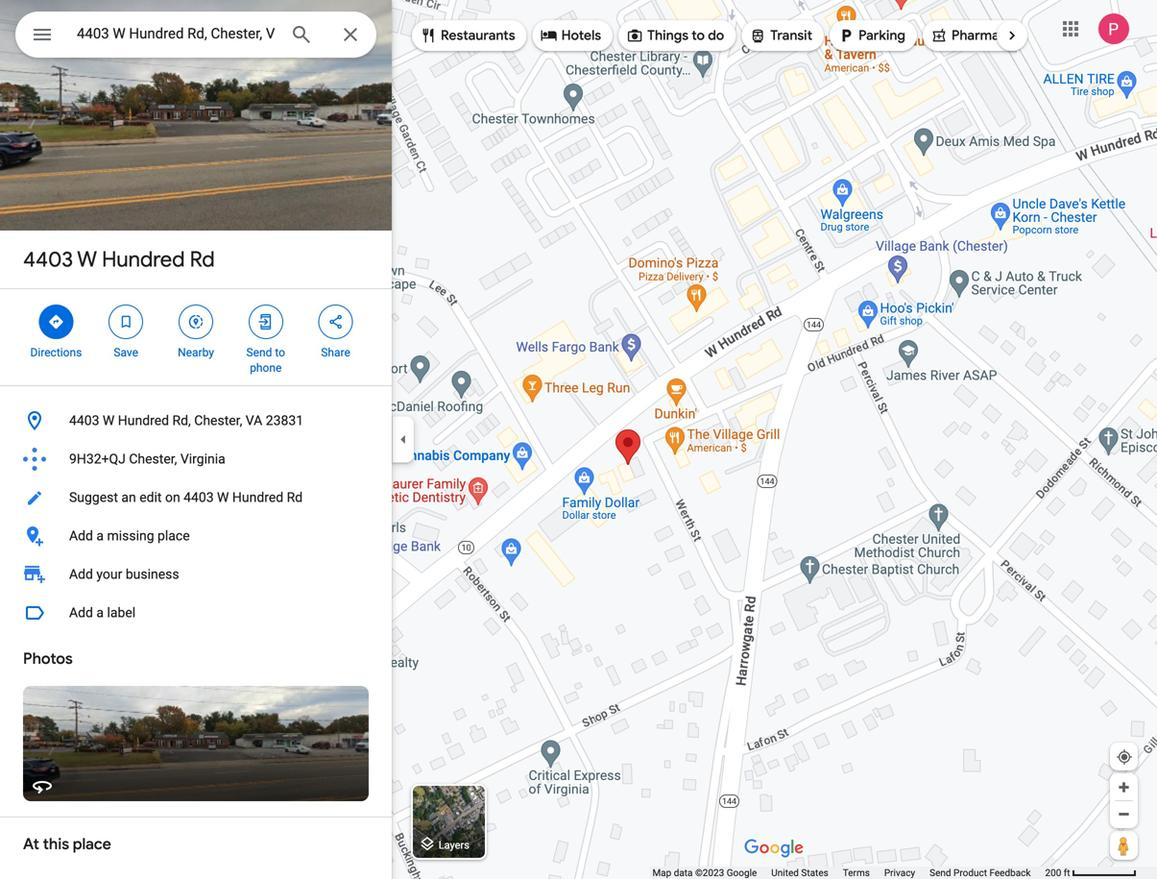 Task type: describe. For each thing, give the bounding box(es) containing it.
hundred for rd
[[102, 246, 185, 273]]

directions
[[30, 346, 82, 359]]

add your business link
[[0, 555, 392, 594]]

nearby
[[178, 346, 214, 359]]

actions for 4403 w hundred rd region
[[0, 289, 392, 385]]

4403 inside button
[[184, 489, 214, 505]]

w inside suggest an edit on 4403 w hundred rd button
[[217, 489, 229, 505]]

 button
[[15, 12, 69, 61]]

feedback
[[990, 867, 1031, 879]]

9h32+qj
[[69, 451, 126, 467]]

4403 w hundred rd
[[23, 246, 215, 273]]

show street view coverage image
[[1111, 831, 1138, 860]]

label
[[107, 605, 136, 621]]

do
[[708, 27, 725, 44]]

va
[[246, 413, 263, 428]]

 parking
[[838, 25, 906, 46]]

privacy
[[885, 867, 916, 879]]

united
[[772, 867, 799, 879]]

w for 4403 w hundred rd
[[77, 246, 97, 273]]

4403 w hundred rd, chester, va 23831 button
[[0, 402, 392, 440]]

4403 for 4403 w hundred rd, chester, va 23831
[[69, 413, 99, 428]]

to inside send to phone
[[275, 346, 285, 359]]


[[750, 25, 767, 46]]

chester, inside 4403 w hundred rd, chester, va 23831 'button'
[[194, 413, 242, 428]]

add for add a label
[[69, 605, 93, 621]]

a for missing
[[96, 528, 104, 544]]

pharmacies
[[952, 27, 1025, 44]]


[[420, 25, 437, 46]]

w for 4403 w hundred rd, chester, va 23831
[[103, 413, 115, 428]]

ft
[[1064, 867, 1071, 879]]

none field inside the 4403 w hundred rd, chester, va 23831 field
[[77, 22, 275, 45]]

suggest an edit on 4403 w hundred rd button
[[0, 478, 392, 517]]

23831
[[266, 413, 304, 428]]

0 horizontal spatial rd
[[190, 246, 215, 273]]

add a label button
[[0, 594, 392, 632]]

add a label
[[69, 605, 136, 621]]

on
[[165, 489, 180, 505]]


[[327, 311, 344, 332]]

 hotels
[[541, 25, 602, 46]]

add your business
[[69, 566, 179, 582]]

business
[[126, 566, 179, 582]]

parking
[[859, 27, 906, 44]]

chester, inside 9h32+qj chester, virginia 'button'
[[129, 451, 177, 467]]

at this place
[[23, 834, 111, 854]]

google
[[727, 867, 757, 879]]

zoom in image
[[1117, 780, 1132, 794]]

send product feedback button
[[930, 867, 1031, 879]]

map
[[653, 867, 672, 879]]

privacy button
[[885, 867, 916, 879]]

 things to do
[[626, 25, 725, 46]]

phone
[[250, 361, 282, 375]]

1 vertical spatial place
[[73, 834, 111, 854]]

show your location image
[[1116, 748, 1134, 766]]

united states
[[772, 867, 829, 879]]

to inside  things to do
[[692, 27, 705, 44]]

200 ft
[[1046, 867, 1071, 879]]

this
[[43, 834, 69, 854]]


[[117, 311, 135, 332]]

layers
[[439, 839, 470, 851]]

next page image
[[1004, 27, 1021, 44]]

 search field
[[15, 12, 377, 61]]

product
[[954, 867, 988, 879]]

200 ft button
[[1046, 867, 1137, 879]]

 pharmacies
[[931, 25, 1025, 46]]


[[541, 25, 558, 46]]

footer inside google maps element
[[653, 867, 1046, 879]]

at
[[23, 834, 39, 854]]

terms
[[843, 867, 870, 879]]

 transit
[[750, 25, 813, 46]]

add a missing place button
[[0, 517, 392, 555]]

missing
[[107, 528, 154, 544]]

share
[[321, 346, 351, 359]]

restaurants
[[441, 27, 516, 44]]

save
[[114, 346, 138, 359]]



Task type: locate. For each thing, give the bounding box(es) containing it.
add left the label
[[69, 605, 93, 621]]

0 horizontal spatial chester,
[[129, 451, 177, 467]]

footer containing map data ©2023 google
[[653, 867, 1046, 879]]

1 a from the top
[[96, 528, 104, 544]]

terms button
[[843, 867, 870, 879]]

1 vertical spatial send
[[930, 867, 952, 879]]


[[187, 311, 205, 332]]

hundred for rd,
[[118, 413, 169, 428]]

rd down 23831
[[287, 489, 303, 505]]

your
[[96, 566, 122, 582]]

0 horizontal spatial w
[[77, 246, 97, 273]]

0 vertical spatial send
[[246, 346, 272, 359]]

send for send product feedback
[[930, 867, 952, 879]]

9h32+qj chester, virginia
[[69, 451, 226, 467]]

place
[[158, 528, 190, 544], [73, 834, 111, 854]]

to left do
[[692, 27, 705, 44]]

virginia
[[180, 451, 226, 467]]

to up 'phone'
[[275, 346, 285, 359]]

hundred left the rd,
[[118, 413, 169, 428]]

4403
[[23, 246, 73, 273], [69, 413, 99, 428], [184, 489, 214, 505]]

map data ©2023 google
[[653, 867, 757, 879]]

2 vertical spatial 4403
[[184, 489, 214, 505]]

3 add from the top
[[69, 605, 93, 621]]

2 a from the top
[[96, 605, 104, 621]]

1 horizontal spatial place
[[158, 528, 190, 544]]

footer
[[653, 867, 1046, 879]]

united states button
[[772, 867, 829, 879]]

©2023
[[695, 867, 725, 879]]

hotels
[[562, 27, 602, 44]]

google account: payton hansen  
(payton.hansen@adept.ai) image
[[1099, 14, 1130, 44]]

things
[[648, 27, 689, 44]]

send product feedback
[[930, 867, 1031, 879]]

send for send to phone
[[246, 346, 272, 359]]

4403 inside 'button'
[[69, 413, 99, 428]]

0 vertical spatial hundred
[[102, 246, 185, 273]]

9h32+qj chester, virginia button
[[0, 440, 392, 478]]

w
[[77, 246, 97, 273], [103, 413, 115, 428], [217, 489, 229, 505]]

send up 'phone'
[[246, 346, 272, 359]]

1 vertical spatial rd
[[287, 489, 303, 505]]

transit
[[771, 27, 813, 44]]

add left your
[[69, 566, 93, 582]]

edit
[[139, 489, 162, 505]]

4403 for 4403 w hundred rd
[[23, 246, 73, 273]]

1 horizontal spatial send
[[930, 867, 952, 879]]

photos
[[23, 649, 73, 669]]

0 vertical spatial 4403
[[23, 246, 73, 273]]

an
[[121, 489, 136, 505]]

suggest
[[69, 489, 118, 505]]

4403 w hundred rd main content
[[0, 0, 392, 879]]

a
[[96, 528, 104, 544], [96, 605, 104, 621]]

1 vertical spatial to
[[275, 346, 285, 359]]

0 horizontal spatial place
[[73, 834, 111, 854]]

2 vertical spatial add
[[69, 605, 93, 621]]

add a missing place
[[69, 528, 190, 544]]

0 vertical spatial chester,
[[194, 413, 242, 428]]

1 horizontal spatial rd
[[287, 489, 303, 505]]

2 add from the top
[[69, 566, 93, 582]]

1 horizontal spatial chester,
[[194, 413, 242, 428]]

add for add a missing place
[[69, 528, 93, 544]]

send
[[246, 346, 272, 359], [930, 867, 952, 879]]

rd up 
[[190, 246, 215, 273]]

place inside button
[[158, 528, 190, 544]]

place down on
[[158, 528, 190, 544]]


[[931, 25, 948, 46]]

w inside 4403 w hundred rd, chester, va 23831 'button'
[[103, 413, 115, 428]]

2 vertical spatial hundred
[[232, 489, 284, 505]]

4403 up 
[[23, 246, 73, 273]]


[[626, 25, 644, 46]]

place right 'this'
[[73, 834, 111, 854]]

chester, left "va"
[[194, 413, 242, 428]]

send left 'product'
[[930, 867, 952, 879]]

collapse side panel image
[[393, 429, 414, 450]]


[[257, 311, 275, 332]]

200
[[1046, 867, 1062, 879]]

a left missing
[[96, 528, 104, 544]]

1 horizontal spatial w
[[103, 413, 115, 428]]

4403 right on
[[184, 489, 214, 505]]

1 add from the top
[[69, 528, 93, 544]]

0 vertical spatial to
[[692, 27, 705, 44]]


[[838, 25, 855, 46]]

a for label
[[96, 605, 104, 621]]

send inside button
[[930, 867, 952, 879]]

zoom out image
[[1117, 807, 1132, 821]]

hundred
[[102, 246, 185, 273], [118, 413, 169, 428], [232, 489, 284, 505]]

add
[[69, 528, 93, 544], [69, 566, 93, 582], [69, 605, 93, 621]]

4403 up "9h32+qj"
[[69, 413, 99, 428]]

2 horizontal spatial w
[[217, 489, 229, 505]]

to
[[692, 27, 705, 44], [275, 346, 285, 359]]

a left the label
[[96, 605, 104, 621]]

add down suggest
[[69, 528, 93, 544]]

rd
[[190, 246, 215, 273], [287, 489, 303, 505]]

1 vertical spatial add
[[69, 566, 93, 582]]

4403 W Hundred Rd, Chester, VA 23831 field
[[15, 12, 377, 58]]

1 vertical spatial a
[[96, 605, 104, 621]]

hundred inside button
[[232, 489, 284, 505]]

1 vertical spatial chester,
[[129, 451, 177, 467]]

add for add your business
[[69, 566, 93, 582]]

 restaurants
[[420, 25, 516, 46]]


[[31, 21, 54, 49]]

0 vertical spatial a
[[96, 528, 104, 544]]


[[47, 311, 65, 332]]

chester, up the edit
[[129, 451, 177, 467]]

2 vertical spatial w
[[217, 489, 229, 505]]

available search options for this area region
[[398, 12, 1117, 59]]

4403 w hundred rd, chester, va 23831
[[69, 413, 304, 428]]

suggest an edit on 4403 w hundred rd
[[69, 489, 303, 505]]

0 vertical spatial rd
[[190, 246, 215, 273]]

None field
[[77, 22, 275, 45]]

rd inside button
[[287, 489, 303, 505]]

hundred down 9h32+qj chester, virginia 'button'
[[232, 489, 284, 505]]

chester,
[[194, 413, 242, 428], [129, 451, 177, 467]]

0 vertical spatial place
[[158, 528, 190, 544]]

states
[[802, 867, 829, 879]]

rd,
[[172, 413, 191, 428]]

hundred up 
[[102, 246, 185, 273]]

send inside send to phone
[[246, 346, 272, 359]]

hundred inside 'button'
[[118, 413, 169, 428]]

0 horizontal spatial to
[[275, 346, 285, 359]]

1 vertical spatial 4403
[[69, 413, 99, 428]]

1 horizontal spatial to
[[692, 27, 705, 44]]

google maps element
[[0, 0, 1158, 879]]

0 vertical spatial w
[[77, 246, 97, 273]]

0 horizontal spatial send
[[246, 346, 272, 359]]

send to phone
[[246, 346, 285, 375]]

1 vertical spatial w
[[103, 413, 115, 428]]

data
[[674, 867, 693, 879]]

1 vertical spatial hundred
[[118, 413, 169, 428]]

0 vertical spatial add
[[69, 528, 93, 544]]



Task type: vqa. For each thing, say whether or not it's contained in the screenshot.
4403 within the 'button'
yes



